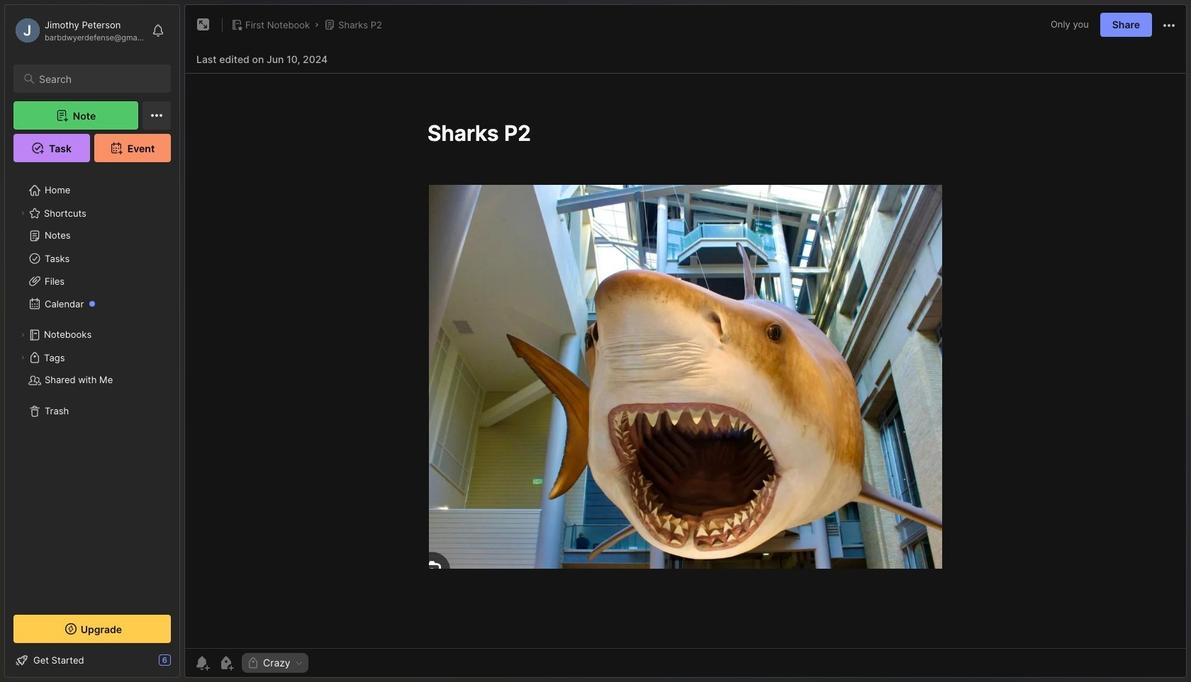 Task type: locate. For each thing, give the bounding box(es) containing it.
add tag image
[[218, 655, 235, 672]]

Account field
[[13, 16, 145, 45]]

click to collapse image
[[179, 656, 190, 674]]

add a reminder image
[[194, 655, 211, 672]]

none search field inside main element
[[39, 70, 158, 87]]

More actions field
[[1161, 16, 1178, 34]]

tree
[[5, 171, 179, 603]]

None search field
[[39, 70, 158, 87]]

tree inside main element
[[5, 171, 179, 603]]

main element
[[0, 0, 184, 683]]



Task type: vqa. For each thing, say whether or not it's contained in the screenshot.
Trash Link
no



Task type: describe. For each thing, give the bounding box(es) containing it.
more actions image
[[1161, 17, 1178, 34]]

Search text field
[[39, 72, 158, 86]]

expand notebooks image
[[18, 331, 27, 340]]

expand note image
[[195, 16, 212, 33]]

Crazy Tag actions field
[[290, 659, 304, 669]]

Note Editor text field
[[185, 73, 1186, 649]]

note window element
[[184, 4, 1187, 682]]

expand tags image
[[18, 354, 27, 362]]

Help and Learning task checklist field
[[5, 649, 179, 672]]



